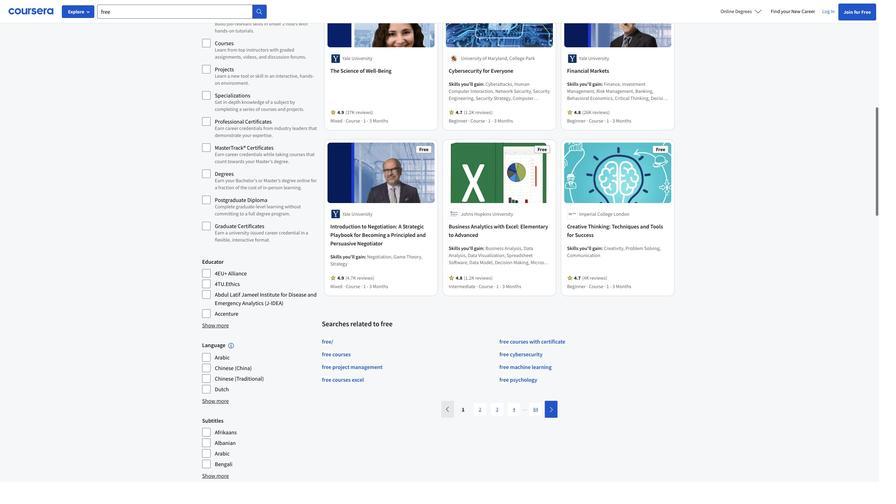 Task type: describe. For each thing, give the bounding box(es) containing it.
- down 4.9 (37k reviews)
[[367, 118, 368, 124]]

top
[[238, 47, 245, 53]]

reviews) for introduction to negotiation: a strategic playbook for becoming a principled and persuasive negotiator
[[357, 275, 374, 281]]

free for free psychology
[[500, 376, 509, 383]]

beginner · course · 1 - 3 months for thinking:
[[567, 283, 632, 290]]

business for to
[[449, 223, 470, 230]]

banking,
[[636, 88, 654, 94]]

1 vertical spatial projects
[[215, 66, 234, 73]]

career
[[802, 8, 815, 14]]

1 for creative thinking: techniques and tools for success
[[607, 283, 609, 290]]

towards
[[228, 158, 245, 165]]

join for free link
[[839, 4, 876, 20]]

spreadsheet
[[507, 252, 533, 259]]

yale university for to
[[342, 211, 373, 217]]

learn from top instructors with graded assignments, videos, and discussion forums.
[[215, 47, 306, 60]]

albanian
[[215, 440, 236, 447]]

1 horizontal spatial computer
[[513, 95, 534, 102]]

months for introduction to negotiation: a strategic playbook for becoming a principled and persuasive negotiator
[[373, 283, 388, 290]]

language
[[202, 342, 226, 349]]

master's inside earn your bachelor's or master's degree online for a fraction of the cost of in-person learning.
[[264, 177, 281, 184]]

free courses
[[322, 351, 351, 358]]

get
[[215, 99, 222, 105]]

tools
[[651, 223, 663, 230]]

4.8 for business analytics with excel: elementary to advanced
[[456, 275, 463, 281]]

environment.
[[221, 80, 249, 86]]

2 vertical spatial security
[[449, 102, 466, 109]]

solving,
[[644, 245, 661, 252]]

of down 'knowledge'
[[256, 106, 260, 112]]

university up cybersecurity
[[461, 55, 482, 62]]

0 vertical spatial security,
[[514, 88, 532, 94]]

2 horizontal spatial analysis,
[[505, 245, 523, 252]]

introduction to negotiation: a strategic playbook for becoming a principled and persuasive negotiator
[[330, 223, 426, 247]]

4.7 (1.2k reviews)
[[456, 109, 493, 116]]

university up the excel:
[[492, 211, 513, 217]]

yale university for science
[[342, 55, 373, 62]]

engineering,
[[449, 95, 475, 102]]

london
[[614, 211, 630, 217]]

courses inside the earn career credentials while taking courses that count towards your master's degree.
[[289, 151, 305, 158]]

3 for cybersecurity for everyone
[[494, 118, 497, 124]]

months for creative thinking: techniques and tools for success
[[616, 283, 632, 290]]

learning product group
[[202, 1, 318, 246]]

interactive,
[[276, 73, 299, 79]]

career for mastertrack®
[[225, 151, 238, 158]]

log in link
[[819, 7, 839, 16]]

completing
[[215, 106, 238, 112]]

2 vertical spatial analysis,
[[478, 266, 496, 273]]

3 for creative thinking: techniques and tools for success
[[613, 283, 615, 290]]

certificates for graduate certificates
[[238, 223, 264, 230]]

arabic inside subtitles group
[[215, 450, 230, 457]]

earn career credentials while taking courses that count towards your master's degree.
[[215, 151, 315, 165]]

while
[[263, 151, 275, 158]]

complete graduate-level learning without committing to a full degree program.
[[215, 204, 301, 217]]

or inside earn your bachelor's or master's degree online for a fraction of the cost of in-person learning.
[[258, 177, 263, 184]]

courses for free courses with certificate
[[510, 338, 528, 345]]

show for dutch
[[202, 398, 215, 405]]

mixed · course · 1 - 3 months for (4.7k
[[330, 283, 388, 290]]

strategy inside negotiation, game theory, strategy
[[330, 261, 348, 267]]

management, up behavioral
[[567, 88, 596, 94]]

more for bengali
[[216, 473, 229, 480]]

3 down 4.9 (37k reviews)
[[369, 118, 372, 124]]

thinking:
[[588, 223, 611, 230]]

learn a new tool or skill in an interactive, hands- on environment.
[[215, 73, 314, 86]]

free for free /
[[322, 338, 331, 345]]

learning inside complete graduate-level learning without committing to a full degree program.
[[267, 204, 284, 210]]

show more button for dutch
[[202, 397, 229, 405]]

free right related
[[381, 319, 393, 328]]

your inside the earn career credentials while taking courses that count towards your master's degree.
[[246, 158, 255, 165]]

from inside learn from top instructors with graded assignments, videos, and discussion forums.
[[228, 47, 237, 53]]

bachelor's
[[236, 177, 257, 184]]

career inside earn a university-issued career credential in a flexible, interactive format.
[[265, 230, 278, 236]]

(1.2k for cybersecurity for everyone
[[464, 109, 474, 116]]

3 inside 3 link
[[496, 406, 498, 413]]

financial markets link
[[567, 67, 669, 75]]

certificates for professional certificates
[[245, 118, 272, 125]]

product
[[224, 2, 243, 9]]

show more for bengali
[[202, 473, 229, 480]]

0 vertical spatial data
[[524, 245, 533, 252]]

information about this filter group image
[[228, 343, 234, 349]]

degrees inside learning product group
[[215, 170, 234, 177]]

visualization,
[[478, 252, 506, 259]]

0 vertical spatial college
[[509, 55, 525, 62]]

project
[[333, 364, 350, 371]]

1 vertical spatial security,
[[507, 109, 525, 116]]

4.9 (4.7k reviews)
[[338, 275, 374, 281]]

(j-
[[265, 300, 271, 307]]

in- inside earn your bachelor's or master's degree online for a fraction of the cost of in-person learning.
[[263, 184, 268, 191]]

skill
[[255, 73, 264, 79]]

skills for cybersecurity for everyone
[[449, 81, 460, 87]]

management, up critical
[[606, 88, 635, 94]]

beginner · course · 1 - 3 months for for
[[449, 118, 513, 124]]

introduction
[[330, 223, 361, 230]]

and inside introduction to negotiation: a strategic playbook for becoming a principled and persuasive negotiator
[[417, 231, 426, 238]]

making, for business analytics with excel: elementary to advanced
[[514, 259, 530, 266]]

- for business analytics with excel: elementary to advanced
[[500, 283, 501, 290]]

/
[[331, 338, 333, 345]]

84
[[533, 406, 538, 413]]

3 for introduction to negotiation: a strategic playbook for becoming a principled and persuasive negotiator
[[369, 283, 372, 290]]

creative thinking: techniques and tools for success
[[567, 223, 663, 238]]

for left everyone
[[483, 67, 490, 74]]

(26k
[[582, 109, 592, 116]]

degrees inside dropdown button
[[735, 8, 752, 14]]

next page image
[[549, 407, 554, 413]]

creative
[[567, 223, 587, 230]]

- for cybersecurity for everyone
[[492, 118, 493, 124]]

4.8 (1.2k reviews)
[[456, 275, 493, 281]]

online
[[721, 8, 734, 14]]

a
[[399, 223, 402, 230]]

for inside abdul latif jameel institute for disease and emergency analytics (j-idea)
[[281, 291, 287, 298]]

free courses excel
[[322, 376, 364, 383]]

negotiation,
[[367, 254, 393, 260]]

show more for dutch
[[202, 398, 229, 405]]

university for introduction to negotiation: a strategic playbook for becoming a principled and persuasive negotiator
[[352, 211, 373, 217]]

0 vertical spatial projects
[[233, 13, 252, 20]]

free inside join for free link
[[862, 9, 871, 15]]

analytics inside abdul latif jameel institute for disease and emergency analytics (j-idea)
[[242, 300, 264, 307]]

software
[[488, 109, 506, 116]]

your inside earn your bachelor's or master's degree online for a fraction of the cost of in-person learning.
[[225, 177, 235, 184]]

degree inside earn your bachelor's or master's degree online for a fraction of the cost of in-person learning.
[[282, 177, 296, 184]]

free cybersecurity
[[500, 351, 543, 358]]

master's inside the earn career credentials while taking courses that count towards your master's degree.
[[256, 158, 273, 165]]

show for accenture
[[202, 322, 215, 329]]

risk inside finance, investment management, risk management, banking, behavioral economics, critical thinking, decision making, innovation, regulations and compliance, underwriting, leadership and management
[[597, 88, 605, 94]]

advanced
[[455, 231, 478, 238]]

free for free project management
[[322, 364, 331, 371]]

yale university for markets
[[579, 55, 609, 62]]

to right related
[[373, 319, 379, 328]]

hours
[[286, 20, 298, 27]]

arabic inside language group
[[215, 354, 230, 361]]

learn for courses
[[215, 47, 227, 53]]

show more button for accenture
[[202, 321, 229, 330]]

reviews) right (37k
[[356, 109, 373, 116]]

mixed · course · 1 - 3 months for (37k
[[330, 118, 388, 124]]

1 vertical spatial data
[[468, 252, 477, 259]]

skills for introduction to negotiation: a strategic playbook for becoming a principled and persuasive negotiator
[[330, 254, 342, 260]]

a left the subject
[[270, 99, 273, 105]]

4eu+
[[215, 270, 227, 277]]

abdul
[[215, 291, 229, 298]]

1 horizontal spatial security
[[476, 95, 493, 102]]

with inside learn from top instructors with graded assignments, videos, and discussion forums.
[[270, 47, 279, 53]]

earn for mastertrack® certificates
[[215, 151, 224, 158]]

cybersecurity for everyone
[[449, 67, 513, 74]]

disease
[[289, 291, 307, 298]]

financial
[[567, 67, 589, 74]]

management, down human
[[517, 102, 545, 109]]

What do you want to learn? text field
[[97, 4, 253, 19]]

yale for introduction
[[342, 211, 351, 217]]

operations
[[458, 116, 481, 123]]

skills you'll gain : for creative
[[567, 245, 604, 252]]

1 down 4.9 (37k reviews)
[[363, 118, 366, 124]]

skills you'll gain : for introduction
[[330, 254, 367, 260]]

show more for accenture
[[202, 322, 229, 329]]

you'll for financial
[[580, 81, 592, 87]]

free for free machine
[[500, 364, 509, 371]]

searches
[[322, 319, 349, 328]]

format.
[[255, 237, 270, 243]]

free for creative thinking: techniques and tools for success
[[656, 146, 665, 153]]

course for creative thinking: techniques and tools for success
[[589, 283, 603, 290]]

cybersecurity
[[510, 351, 543, 358]]

jameel
[[241, 291, 259, 298]]

on for guided projects
[[229, 28, 235, 34]]

find your new career link
[[768, 7, 819, 16]]

4.7 for creative thinking: techniques and tools for success
[[574, 275, 581, 281]]

to inside complete graduate-level learning without committing to a full degree program.
[[240, 211, 244, 217]]

theory,
[[407, 254, 422, 260]]

earn career credentials from industry leaders that demonstrate your expertise.
[[215, 125, 317, 139]]

build job-relevant skills in under 2 hours with hands-on tutorials.
[[215, 20, 308, 34]]

in
[[831, 8, 835, 14]]

your right find
[[781, 8, 791, 14]]

a inside introduction to negotiation: a strategic playbook for becoming a principled and persuasive negotiator
[[387, 231, 390, 238]]

career for professional
[[225, 125, 238, 131]]

becoming
[[362, 231, 386, 238]]

to inside business analytics with excel: elementary to advanced
[[449, 231, 454, 238]]

imperial college london
[[579, 211, 630, 217]]

2 vertical spatial data
[[469, 259, 479, 266]]

the science of well-being link
[[330, 67, 432, 75]]

maryland,
[[488, 55, 508, 62]]

yale for financial
[[579, 55, 587, 62]]

1 vertical spatial college
[[598, 211, 613, 217]]

of left the subject
[[265, 99, 270, 105]]

finance, investment management, risk management, banking, behavioral economics, critical thinking, decision making, innovation, regulations and compliance, underwriting, leadership and management
[[567, 81, 669, 123]]

2 link
[[474, 403, 487, 416]]

dutch
[[215, 386, 229, 393]]

mixed for 4.9 (4.7k reviews)
[[330, 283, 343, 290]]

series
[[243, 106, 255, 112]]

well-
[[366, 67, 378, 74]]

demonstrate
[[215, 132, 241, 139]]

subtitles
[[202, 417, 224, 425]]

: for analytics
[[483, 245, 485, 252]]

reviews) for financial markets
[[593, 109, 610, 116]]

the science of well-being
[[330, 67, 392, 74]]

accenture
[[215, 310, 238, 317]]

4.9 for 4.9 (4.7k reviews)
[[338, 275, 344, 281]]

- for financial markets
[[610, 118, 612, 124]]

0 horizontal spatial computer
[[449, 88, 470, 94]]

2 inside page navigation navigation
[[479, 406, 481, 413]]

afrikaans
[[215, 429, 237, 436]]

relevant
[[235, 20, 252, 27]]

online degrees button
[[715, 4, 768, 19]]

months for financial markets
[[616, 118, 632, 124]]

microsoft
[[531, 259, 550, 266]]

…
[[523, 406, 527, 412]]

a up flexible, at the left
[[225, 230, 228, 236]]

specializations
[[215, 92, 250, 99]]

credentials for professional
[[239, 125, 262, 131]]

beginner · course · 1 - 3 months for markets
[[567, 118, 632, 124]]

creativity,
[[604, 245, 625, 252]]

without
[[285, 204, 301, 210]]

certificates for mastertrack® certificates
[[247, 144, 274, 151]]

with inside build job-relevant skills in under 2 hours with hands-on tutorials.
[[299, 20, 308, 27]]

skills for financial markets
[[567, 81, 579, 87]]

mastertrack®
[[215, 144, 246, 151]]

months for cybersecurity for everyone
[[498, 118, 513, 124]]

introduction to negotiation: a strategic playbook for becoming a principled and persuasive negotiator link
[[330, 222, 432, 248]]

chinese (traditional)
[[215, 375, 264, 382]]

courses for free courses excel
[[333, 376, 351, 383]]

a right credential
[[306, 230, 308, 236]]

science
[[341, 67, 359, 74]]

for right join
[[854, 9, 861, 15]]

of right cost
[[258, 184, 262, 191]]

critical
[[615, 95, 630, 102]]

and inside abdul latif jameel institute for disease and emergency analytics (j-idea)
[[308, 291, 317, 298]]

with up the cybersecurity
[[530, 338, 540, 345]]



Task type: vqa. For each thing, say whether or not it's contained in the screenshot.


Task type: locate. For each thing, give the bounding box(es) containing it.
beginner down compliance,
[[567, 118, 586, 124]]

that inside earn career credentials from industry leaders that demonstrate your expertise.
[[309, 125, 317, 131]]

2 4.9 from the top
[[338, 275, 344, 281]]

0 horizontal spatial learning
[[267, 204, 284, 210]]

degrees down count
[[215, 170, 234, 177]]

·
[[344, 118, 345, 124], [361, 118, 362, 124], [468, 118, 470, 124], [486, 118, 487, 124], [587, 118, 588, 124], [604, 118, 606, 124], [344, 283, 345, 290], [361, 283, 362, 290], [477, 283, 478, 290], [494, 283, 495, 290], [587, 283, 588, 290], [604, 283, 606, 290]]

explore
[[68, 8, 84, 15]]

thinking,
[[631, 95, 650, 102]]

3 link
[[491, 403, 504, 416]]

log in
[[823, 8, 835, 14]]

yale up introduction
[[342, 211, 351, 217]]

for inside earn your bachelor's or master's degree online for a fraction of the cost of in-person learning.
[[311, 177, 317, 184]]

from inside earn career credentials from industry leaders that demonstrate your expertise.
[[263, 125, 273, 131]]

mixed down 4.9 (37k reviews)
[[330, 118, 343, 124]]

complete
[[215, 204, 235, 210]]

1 horizontal spatial leadership
[[624, 109, 647, 116]]

hands- for projects
[[300, 73, 314, 79]]

3 more from the top
[[216, 473, 229, 480]]

yale for the
[[342, 55, 351, 62]]

for inside introduction to negotiation: a strategic playbook for becoming a principled and persuasive negotiator
[[354, 231, 361, 238]]

mixed · course · 1 - 3 months down 4.9 (37k reviews)
[[330, 118, 388, 124]]

1 vertical spatial 2
[[479, 406, 481, 413]]

diploma
[[247, 197, 267, 204]]

skills up engineering, at the right of page
[[449, 81, 460, 87]]

0 vertical spatial 2
[[282, 20, 285, 27]]

1 horizontal spatial learning
[[532, 364, 552, 371]]

of inside the science of well-being link
[[360, 67, 365, 74]]

that
[[309, 125, 317, 131], [306, 151, 315, 158]]

1 horizontal spatial from
[[263, 125, 273, 131]]

free for free courses excel
[[322, 376, 331, 383]]

with inside business analytics with excel: elementary to advanced
[[494, 223, 505, 230]]

more for dutch
[[216, 398, 229, 405]]

free psychology
[[500, 376, 537, 383]]

persuasive
[[330, 240, 356, 247]]

of left the
[[235, 184, 240, 191]]

4.7 for cybersecurity for everyone
[[456, 109, 463, 116]]

you'll down the persuasive
[[343, 254, 355, 260]]

in- up completing
[[223, 99, 228, 105]]

hands- for guided projects
[[215, 28, 229, 34]]

4.9 left (4.7k
[[338, 275, 344, 281]]

credentials inside the earn career credentials while taking courses that count towards your master's degree.
[[239, 151, 262, 158]]

for inside the creative thinking: techniques and tools for success
[[567, 231, 574, 238]]

forums.
[[290, 54, 306, 60]]

0 horizontal spatial risk
[[449, 109, 457, 116]]

1 vertical spatial computer
[[513, 95, 534, 102]]

(4k
[[582, 275, 589, 281]]

1 4.9 from the top
[[338, 109, 344, 116]]

(china)
[[235, 365, 252, 372]]

1 horizontal spatial on
[[229, 28, 235, 34]]

gain for analytics
[[474, 245, 483, 252]]

excel
[[352, 376, 364, 383]]

: down negotiator
[[365, 254, 366, 260]]

1 vertical spatial 4.9
[[338, 275, 344, 281]]

making, inside finance, investment management, risk management, banking, behavioral economics, critical thinking, decision making, innovation, regulations and compliance, underwriting, leadership and management
[[567, 102, 583, 109]]

0 vertical spatial more
[[216, 322, 229, 329]]

learn for projects
[[215, 73, 227, 79]]

2 vertical spatial show
[[202, 473, 215, 480]]

2 vertical spatial show more button
[[202, 472, 229, 480]]

(1.2k up operations
[[464, 109, 474, 116]]

university up introduction
[[352, 211, 373, 217]]

credentials up expertise.
[[239, 125, 262, 131]]

college left park
[[509, 55, 525, 62]]

chinese for chinese (traditional)
[[215, 375, 234, 382]]

4 earn from the top
[[215, 230, 224, 236]]

educator group
[[202, 258, 318, 318]]

course down (4.7k
[[346, 283, 360, 290]]

: for for
[[483, 81, 485, 87]]

taking
[[276, 151, 288, 158]]

4.9 (37k reviews)
[[338, 109, 373, 116]]

0 horizontal spatial on
[[215, 80, 220, 86]]

language group
[[202, 341, 318, 394]]

a inside earn your bachelor's or master's degree online for a fraction of the cost of in-person learning.
[[215, 184, 217, 191]]

0 vertical spatial that
[[309, 125, 317, 131]]

1 vertical spatial chinese
[[215, 375, 234, 382]]

you'll up communication
[[580, 245, 592, 252]]

security down park
[[533, 88, 550, 94]]

a inside learn a new tool or skill in an interactive, hands- on environment.
[[228, 73, 230, 79]]

earn inside earn career credentials from industry leaders that demonstrate your expertise.
[[215, 125, 224, 131]]

hands- inside build job-relevant skills in under 2 hours with hands-on tutorials.
[[215, 28, 229, 34]]

0 vertical spatial analysis,
[[505, 245, 523, 252]]

of up 'cybersecurity for everyone'
[[483, 55, 487, 62]]

institute
[[260, 291, 280, 298]]

0 vertical spatial certificates
[[245, 118, 272, 125]]

reviews) for business analytics with excel: elementary to advanced
[[475, 275, 493, 281]]

0 vertical spatial show more
[[202, 322, 229, 329]]

finance,
[[604, 81, 621, 87]]

learning up program.
[[267, 204, 284, 210]]

decision up statistical
[[495, 259, 513, 266]]

1 earn from the top
[[215, 125, 224, 131]]

park
[[526, 55, 535, 62]]

certificates down expertise.
[[247, 144, 274, 151]]

you'll down financial markets
[[580, 81, 592, 87]]

1 horizontal spatial 4.7
[[574, 275, 581, 281]]

2 learn from the top
[[215, 73, 227, 79]]

career up demonstrate
[[225, 125, 238, 131]]

2 (1.2k from the top
[[464, 275, 474, 281]]

0 horizontal spatial degree
[[256, 211, 270, 217]]

security down the interaction,
[[476, 95, 493, 102]]

1 vertical spatial from
[[263, 125, 273, 131]]

1 show more button from the top
[[202, 321, 229, 330]]

mixed down 4.9 (4.7k reviews)
[[330, 283, 343, 290]]

university for the science of well-being
[[352, 55, 373, 62]]

1 horizontal spatial business
[[486, 245, 504, 252]]

more down bengali
[[216, 473, 229, 480]]

- for creative thinking: techniques and tools for success
[[610, 283, 612, 290]]

decision for analytics
[[495, 259, 513, 266]]

2 mixed from the top
[[330, 283, 343, 290]]

course for business analytics with excel: elementary to advanced
[[479, 283, 493, 290]]

4.7 (4k reviews)
[[574, 275, 607, 281]]

career inside the earn career credentials while taking courses that count towards your master's degree.
[[225, 151, 238, 158]]

1 mixed from the top
[[330, 118, 343, 124]]

3 earn from the top
[[215, 177, 224, 184]]

show more down bengali
[[202, 473, 229, 480]]

1 horizontal spatial or
[[258, 177, 263, 184]]

skills you'll gain : for cybersecurity
[[449, 81, 486, 87]]

skills you'll gain : down the persuasive
[[330, 254, 367, 260]]

0 vertical spatial 4.9
[[338, 109, 344, 116]]

1 vertical spatial arabic
[[215, 450, 230, 457]]

reviews) for cybersecurity for everyone
[[475, 109, 493, 116]]

security, right software
[[507, 109, 525, 116]]

chinese (china)
[[215, 365, 252, 372]]

(1.2k down process
[[464, 275, 474, 281]]

that for professional certificates
[[309, 125, 317, 131]]

gain for thinking:
[[593, 245, 602, 252]]

0 vertical spatial leadership
[[484, 102, 507, 109]]

computer
[[449, 88, 470, 94], [513, 95, 534, 102]]

skills up communication
[[567, 245, 579, 252]]

earn inside earn a university-issued career credential in a flexible, interactive format.
[[215, 230, 224, 236]]

beginner for financial markets
[[567, 118, 586, 124]]

- down underwriting,
[[610, 118, 612, 124]]

human
[[515, 81, 530, 87]]

on inside build job-relevant skills in under 2 hours with hands-on tutorials.
[[229, 28, 235, 34]]

and inside the creative thinking: techniques and tools for success
[[640, 223, 649, 230]]

skills down the financial
[[567, 81, 579, 87]]

idea)
[[271, 300, 284, 307]]

1 vertical spatial on
[[215, 80, 220, 86]]

career up towards
[[225, 151, 238, 158]]

strategic
[[403, 223, 424, 230]]

gain down markets
[[593, 81, 602, 87]]

3 down statistical
[[502, 283, 505, 290]]

1 vertical spatial analysis,
[[449, 252, 467, 259]]

in
[[264, 20, 268, 27], [265, 73, 269, 79], [301, 230, 305, 236]]

0 horizontal spatial 4.8
[[456, 275, 463, 281]]

earn for degrees
[[215, 177, 224, 184]]

1 mixed · course · 1 - 3 months from the top
[[330, 118, 388, 124]]

credentials for mastertrack®
[[239, 151, 262, 158]]

2 left 3 link
[[479, 406, 481, 413]]

1 vertical spatial hands-
[[300, 73, 314, 79]]

free down the free /
[[322, 351, 331, 358]]

of left the well-
[[360, 67, 365, 74]]

page navigation navigation
[[441, 401, 558, 418]]

free for free courses
[[322, 351, 331, 358]]

courses down project
[[333, 376, 351, 383]]

career inside earn career credentials from industry leaders that demonstrate your expertise.
[[225, 125, 238, 131]]

master's down "while"
[[256, 158, 273, 165]]

0 vertical spatial strategy
[[526, 109, 543, 116]]

hands- down build
[[215, 28, 229, 34]]

tool
[[241, 73, 249, 79]]

skills down the persuasive
[[330, 254, 342, 260]]

show for bengali
[[202, 473, 215, 480]]

for up idea)
[[281, 291, 287, 298]]

1
[[363, 118, 366, 124], [488, 118, 491, 124], [607, 118, 609, 124], [363, 283, 366, 290], [496, 283, 499, 290], [607, 283, 609, 290]]

graduate certificates
[[215, 223, 264, 230]]

free up free courses
[[322, 338, 331, 345]]

and inside get in-depth knowledge of a subject by completing a series of courses and projects.
[[278, 106, 286, 112]]

strategy,
[[494, 95, 512, 102]]

you'll for cybersecurity
[[461, 81, 473, 87]]

reviews) right (4k
[[590, 275, 607, 281]]

coursera image
[[8, 6, 53, 17]]

0 horizontal spatial making,
[[514, 259, 530, 266]]

0 horizontal spatial business
[[449, 223, 470, 230]]

1 for business analytics with excel: elementary to advanced
[[496, 283, 499, 290]]

certificate
[[541, 338, 565, 345]]

you'll for business
[[461, 245, 473, 252]]

- down statistical
[[500, 283, 501, 290]]

2 horizontal spatial security
[[533, 88, 550, 94]]

leadership inside cyberattacks, human computer interaction, network security, security engineering, security strategy, computer security models, leadership and management, risk management, software security, strategy and operations
[[484, 102, 507, 109]]

course down the 4.8 (26k reviews)
[[589, 118, 603, 124]]

graduate-
[[236, 204, 256, 210]]

1 vertical spatial mixed · course · 1 - 3 months
[[330, 283, 388, 290]]

gain for markets
[[593, 81, 602, 87]]

statistical
[[497, 266, 518, 273]]

1 vertical spatial or
[[258, 177, 263, 184]]

course down 4.8 (1.2k reviews)
[[479, 283, 493, 290]]

1 vertical spatial risk
[[449, 109, 457, 116]]

you'll for introduction
[[343, 254, 355, 260]]

reviews) down models,
[[475, 109, 493, 116]]

in inside earn a university-issued career credential in a flexible, interactive format.
[[301, 230, 305, 236]]

mixed
[[330, 118, 343, 124], [330, 283, 343, 290]]

more for accenture
[[216, 322, 229, 329]]

master's
[[256, 158, 273, 165], [264, 177, 281, 184]]

join
[[844, 9, 853, 15]]

fraction
[[218, 184, 234, 191]]

1 show more from the top
[[202, 322, 229, 329]]

courses up free cybersecurity
[[510, 338, 528, 345]]

university
[[352, 55, 373, 62], [461, 55, 482, 62], [588, 55, 609, 62], [352, 211, 373, 217], [492, 211, 513, 217]]

1 vertical spatial degrees
[[215, 170, 234, 177]]

a left series
[[239, 106, 242, 112]]

2 earn from the top
[[215, 151, 224, 158]]

0 vertical spatial security
[[533, 88, 550, 94]]

1 vertical spatial show more button
[[202, 397, 229, 405]]

regulations
[[609, 102, 633, 109]]

success
[[575, 231, 594, 238]]

more down dutch
[[216, 398, 229, 405]]

bengali
[[215, 461, 233, 468]]

1 vertical spatial security
[[476, 95, 493, 102]]

1 down statistical
[[496, 283, 499, 290]]

to inside introduction to negotiation: a strategic playbook for becoming a principled and persuasive negotiator
[[362, 223, 367, 230]]

2 mixed · course · 1 - 3 months from the top
[[330, 283, 388, 290]]

free up free cybersecurity
[[500, 338, 509, 345]]

your inside earn career credentials from industry leaders that demonstrate your expertise.
[[242, 132, 252, 139]]

you'll for creative
[[580, 245, 592, 252]]

1 vertical spatial master's
[[264, 177, 281, 184]]

university up markets
[[588, 55, 609, 62]]

a inside complete graduate-level learning without committing to a full degree program.
[[245, 211, 248, 217]]

1 vertical spatial mixed
[[330, 283, 343, 290]]

beginner for cybersecurity for everyone
[[449, 118, 467, 124]]

1 more from the top
[[216, 322, 229, 329]]

a left new
[[228, 73, 230, 79]]

0 vertical spatial master's
[[256, 158, 273, 165]]

2 show more from the top
[[202, 398, 229, 405]]

1 vertical spatial certificates
[[247, 144, 274, 151]]

emergency
[[215, 300, 241, 307]]

find your new career
[[771, 8, 815, 14]]

4.7 left (4k
[[574, 275, 581, 281]]

on down job-
[[229, 28, 235, 34]]

college up thinking:
[[598, 211, 613, 217]]

decision inside finance, investment management, risk management, banking, behavioral economics, critical thinking, decision making, innovation, regulations and compliance, underwriting, leadership and management
[[651, 95, 669, 102]]

videos,
[[243, 54, 258, 60]]

game
[[394, 254, 406, 260]]

analytics inside business analytics with excel: elementary to advanced
[[471, 223, 493, 230]]

the
[[330, 67, 339, 74]]

learning.
[[284, 184, 302, 191]]

0 horizontal spatial decision
[[495, 259, 513, 266]]

gain for to
[[356, 254, 365, 260]]

making, for financial markets
[[567, 102, 583, 109]]

0 vertical spatial from
[[228, 47, 237, 53]]

months for business analytics with excel: elementary to advanced
[[506, 283, 521, 290]]

latif
[[230, 291, 240, 298]]

2 show more button from the top
[[202, 397, 229, 405]]

professional certificates
[[215, 118, 272, 125]]

1 down 4.9 (4.7k reviews)
[[363, 283, 366, 290]]

0 horizontal spatial strategy
[[330, 261, 348, 267]]

courses down the subject
[[261, 106, 277, 112]]

3 show more from the top
[[202, 473, 229, 480]]

projects.
[[287, 106, 305, 112]]

intermediate · course · 1 - 3 months
[[449, 283, 521, 290]]

tutorials.
[[236, 28, 254, 34]]

that inside the earn career credentials while taking courses that count towards your master's degree.
[[306, 151, 315, 158]]

by
[[290, 99, 295, 105]]

courses for free courses
[[333, 351, 351, 358]]

that for mastertrack® certificates
[[306, 151, 315, 158]]

on inside learn a new tool or skill in an interactive, hands- on environment.
[[215, 80, 220, 86]]

risk inside cyberattacks, human computer interaction, network security, security engineering, security strategy, computer security models, leadership and management, risk management, software security, strategy and operations
[[449, 109, 457, 116]]

1 horizontal spatial degrees
[[735, 8, 752, 14]]

4.8
[[574, 109, 581, 116], [456, 275, 463, 281]]

: for markets
[[602, 81, 603, 87]]

1 learn from the top
[[215, 47, 227, 53]]

1 credentials from the top
[[239, 125, 262, 131]]

strategy inside cyberattacks, human computer interaction, network security, security engineering, security strategy, computer security models, leadership and management, risk management, software security, strategy and operations
[[526, 109, 543, 116]]

earn up fraction
[[215, 177, 224, 184]]

free for business analytics with excel: elementary to advanced
[[538, 146, 547, 153]]

1 horizontal spatial 4.8
[[574, 109, 581, 116]]

educator
[[202, 258, 224, 265]]

free for free cybersecurity
[[500, 351, 509, 358]]

0 vertical spatial on
[[229, 28, 235, 34]]

problem
[[626, 245, 643, 252]]

0 vertical spatial degree
[[282, 177, 296, 184]]

negotiation, game theory, strategy
[[330, 254, 422, 267]]

skills you'll gain : for business
[[449, 245, 486, 252]]

postgraduate diploma
[[215, 197, 267, 204]]

flexible,
[[215, 237, 231, 243]]

learn inside learn from top instructors with graded assignments, videos, and discussion forums.
[[215, 47, 227, 53]]

in inside learn a new tool or skill in an interactive, hands- on environment.
[[265, 73, 269, 79]]

management, down models,
[[458, 109, 487, 116]]

guided projects
[[215, 13, 252, 20]]

to left "advanced"
[[449, 231, 454, 238]]

1 (1.2k from the top
[[464, 109, 474, 116]]

business for visualization,
[[486, 245, 504, 252]]

0 horizontal spatial or
[[250, 73, 254, 79]]

1 for cybersecurity for everyone
[[488, 118, 491, 124]]

4.8 for financial markets
[[574, 109, 581, 116]]

leaders
[[292, 125, 308, 131]]

your up fraction
[[225, 177, 235, 184]]

hopkins
[[474, 211, 491, 217]]

skills you'll gain : down cybersecurity
[[449, 81, 486, 87]]

arabic up bengali
[[215, 450, 230, 457]]

1 horizontal spatial degree
[[282, 177, 296, 184]]

chinese up dutch
[[215, 375, 234, 382]]

1 vertical spatial that
[[306, 151, 315, 158]]

1 vertical spatial learning
[[532, 364, 552, 371]]

show more
[[202, 322, 229, 329], [202, 398, 229, 405], [202, 473, 229, 480]]

and inside learn from top instructors with graded assignments, videos, and discussion forums.
[[259, 54, 267, 60]]

degree inside complete graduate-level learning without committing to a full degree program.
[[256, 211, 270, 217]]

1 vertical spatial more
[[216, 398, 229, 405]]

2 vertical spatial certificates
[[238, 223, 264, 230]]

0 vertical spatial degrees
[[735, 8, 752, 14]]

3 for financial markets
[[613, 118, 615, 124]]

of
[[483, 55, 487, 62], [360, 67, 365, 74], [265, 99, 270, 105], [256, 106, 260, 112], [235, 184, 240, 191], [258, 184, 262, 191]]

2 arabic from the top
[[215, 450, 230, 457]]

1 for financial markets
[[607, 118, 609, 124]]

knowledge
[[242, 99, 264, 105]]

1 vertical spatial in-
[[263, 184, 268, 191]]

0 vertical spatial analytics
[[471, 223, 493, 230]]

analytics down hopkins at the right of the page
[[471, 223, 493, 230]]

(1.2k for business analytics with excel: elementary to advanced
[[464, 275, 474, 281]]

on for projects
[[215, 80, 220, 86]]

credentials inside earn career credentials from industry leaders that demonstrate your expertise.
[[239, 125, 262, 131]]

1 horizontal spatial in-
[[263, 184, 268, 191]]

program.
[[271, 211, 290, 217]]

data
[[524, 245, 533, 252], [468, 252, 477, 259], [469, 259, 479, 266]]

yale university up the science of well-being on the left of the page
[[342, 55, 373, 62]]

3 down software
[[494, 118, 497, 124]]

subtitles group
[[202, 417, 318, 469]]

show down dutch
[[202, 398, 215, 405]]

in inside build job-relevant skills in under 2 hours with hands-on tutorials.
[[264, 20, 268, 27]]

2 inside build job-relevant skills in under 2 hours with hands-on tutorials.
[[282, 20, 285, 27]]

decision for markets
[[651, 95, 669, 102]]

0 vertical spatial career
[[225, 125, 238, 131]]

earn up count
[[215, 151, 224, 158]]

leadership up software
[[484, 102, 507, 109]]

in for projects
[[265, 73, 269, 79]]

: for thinking:
[[602, 245, 603, 252]]

earn for graduate certificates
[[215, 230, 224, 236]]

1 show from the top
[[202, 322, 215, 329]]

3 right the 2 link
[[496, 406, 498, 413]]

mixed for 4.9 (37k reviews)
[[330, 118, 343, 124]]

- down the creativity, problem solving, communication
[[610, 283, 612, 290]]

1 vertical spatial leadership
[[624, 109, 647, 116]]

1 horizontal spatial college
[[598, 211, 613, 217]]

analysis, up software,
[[449, 252, 467, 259]]

previous page image
[[445, 407, 451, 413]]

1 vertical spatial career
[[225, 151, 238, 158]]

earn up demonstrate
[[215, 125, 224, 131]]

business up "advanced"
[[449, 223, 470, 230]]

2 chinese from the top
[[215, 375, 234, 382]]

business analytics with excel: elementary to advanced
[[449, 223, 548, 238]]

0 vertical spatial mixed
[[330, 118, 343, 124]]

2 vertical spatial career
[[265, 230, 278, 236]]

reviews) for creative thinking: techniques and tools for success
[[590, 275, 607, 281]]

course for introduction to negotiation: a strategic playbook for becoming a principled and persuasive negotiator
[[346, 283, 360, 290]]

1 horizontal spatial 2
[[479, 406, 481, 413]]

0 vertical spatial in-
[[223, 99, 228, 105]]

0 horizontal spatial leadership
[[484, 102, 507, 109]]

1 down software
[[488, 118, 491, 124]]

1 horizontal spatial risk
[[597, 88, 605, 94]]

2 credentials from the top
[[239, 151, 262, 158]]

0 vertical spatial credentials
[[239, 125, 262, 131]]

skills you'll gain : down financial markets
[[567, 81, 604, 87]]

a left full
[[245, 211, 248, 217]]

show more button for bengali
[[202, 472, 229, 480]]

1 horizontal spatial hands-
[[300, 73, 314, 79]]

course down 4.9 (37k reviews)
[[346, 118, 360, 124]]

- for introduction to negotiation: a strategic playbook for becoming a principled and persuasive negotiator
[[367, 283, 368, 290]]

strategy
[[526, 109, 543, 116], [330, 261, 348, 267]]

interaction,
[[471, 88, 495, 94]]

2 more from the top
[[216, 398, 229, 405]]

earn for professional certificates
[[215, 125, 224, 131]]

beginner · course · 1 - 3 months down the 4.8 (26k reviews)
[[567, 118, 632, 124]]

0 vertical spatial mixed · course · 1 - 3 months
[[330, 118, 388, 124]]

management,
[[567, 88, 596, 94], [606, 88, 635, 94], [517, 102, 545, 109], [458, 109, 487, 116]]

principled
[[391, 231, 416, 238]]

risk
[[597, 88, 605, 94], [449, 109, 457, 116]]

mixed · course · 1 - 3 months down 4.9 (4.7k reviews)
[[330, 283, 388, 290]]

decision inside business analysis, data analysis, data visualization, spreadsheet software, data model, decision making, microsoft excel, process analysis, statistical visualization
[[495, 259, 513, 266]]

1 horizontal spatial analysis,
[[478, 266, 496, 273]]

0 vertical spatial or
[[250, 73, 254, 79]]

3 show more button from the top
[[202, 472, 229, 480]]

1 arabic from the top
[[215, 354, 230, 361]]

0 vertical spatial business
[[449, 223, 470, 230]]

with left the excel:
[[494, 223, 505, 230]]

2 show from the top
[[202, 398, 215, 405]]

course down 4.7 (1.2k reviews)
[[471, 118, 485, 124]]

: for to
[[365, 254, 366, 260]]

1 vertical spatial analytics
[[242, 300, 264, 307]]

new
[[792, 8, 801, 14]]

1 horizontal spatial decision
[[651, 95, 669, 102]]

models,
[[467, 102, 483, 109]]

show more button
[[202, 321, 229, 330], [202, 397, 229, 405], [202, 472, 229, 480]]

for down introduction
[[354, 231, 361, 238]]

issued
[[251, 230, 264, 236]]

free for introduction to negotiation: a strategic playbook for becoming a principled and persuasive negotiator
[[419, 146, 429, 153]]

course for financial markets
[[589, 118, 603, 124]]

being
[[378, 67, 392, 74]]

1 chinese from the top
[[215, 365, 234, 372]]

business inside business analytics with excel: elementary to advanced
[[449, 223, 470, 230]]

:
[[483, 81, 485, 87], [602, 81, 603, 87], [483, 245, 485, 252], [602, 245, 603, 252], [365, 254, 366, 260]]

learn inside learn a new tool or skill in an interactive, hands- on environment.
[[215, 73, 227, 79]]

beginner
[[449, 118, 467, 124], [567, 118, 586, 124], [567, 283, 586, 290]]

making, inside business analysis, data analysis, data visualization, spreadsheet software, data model, decision making, microsoft excel, process analysis, statistical visualization
[[514, 259, 530, 266]]

leadership inside finance, investment management, risk management, banking, behavioral economics, critical thinking, decision making, innovation, regulations and compliance, underwriting, leadership and management
[[624, 109, 647, 116]]

committing
[[215, 211, 239, 217]]

earn inside earn your bachelor's or master's degree online for a fraction of the cost of in-person learning.
[[215, 177, 224, 184]]

hands- inside learn a new tool or skill in an interactive, hands- on environment.
[[300, 73, 314, 79]]

2 vertical spatial show more
[[202, 473, 229, 480]]

0 vertical spatial chinese
[[215, 365, 234, 372]]

1 vertical spatial 4.8
[[456, 275, 463, 281]]

economics,
[[590, 95, 614, 102]]

3 show from the top
[[202, 473, 215, 480]]

1 vertical spatial degree
[[256, 211, 270, 217]]

excel,
[[449, 266, 461, 273]]

reviews) right (4.7k
[[357, 275, 374, 281]]

0 horizontal spatial analysis,
[[449, 252, 467, 259]]

analysis, up spreadsheet
[[505, 245, 523, 252]]

0 vertical spatial making,
[[567, 102, 583, 109]]

free for free courses with certificate
[[500, 338, 509, 345]]

courses inside get in-depth knowledge of a subject by completing a series of courses and projects.
[[261, 106, 277, 112]]

in right credential
[[301, 230, 305, 236]]

or inside learn a new tool or skill in an interactive, hands- on environment.
[[250, 73, 254, 79]]

business inside business analysis, data analysis, data visualization, spreadsheet software, data model, decision making, microsoft excel, process analysis, statistical visualization
[[486, 245, 504, 252]]

leadership down the 'thinking,'
[[624, 109, 647, 116]]

None search field
[[97, 4, 267, 19]]

0 vertical spatial learn
[[215, 47, 227, 53]]

your
[[781, 8, 791, 14], [242, 132, 252, 139], [246, 158, 255, 165], [225, 177, 235, 184]]

earn inside the earn career credentials while taking courses that count towards your master's degree.
[[215, 151, 224, 158]]

in- inside get in-depth knowledge of a subject by completing a series of courses and projects.
[[223, 99, 228, 105]]

build
[[215, 20, 226, 27]]

2 vertical spatial in
[[301, 230, 305, 236]]

0 horizontal spatial 2
[[282, 20, 285, 27]]



